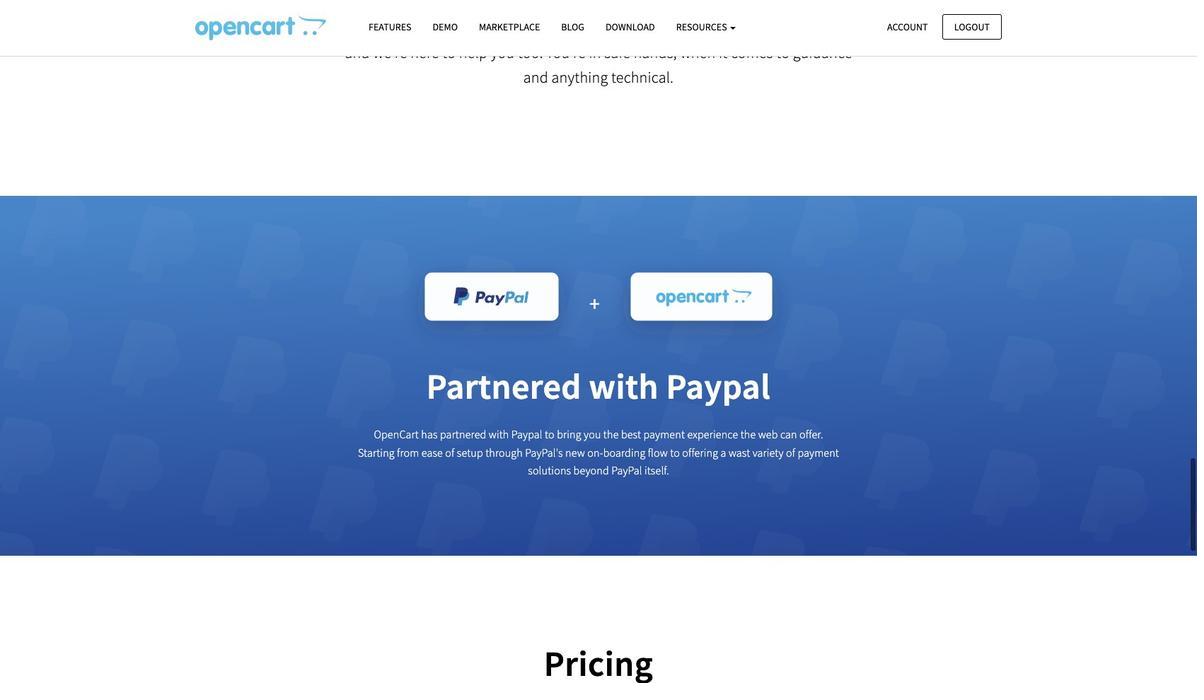 Task type: describe. For each thing, give the bounding box(es) containing it.
demo
[[433, 21, 458, 33]]

you inside opencart has partnered with paypal to bring you the best payment experience the web can offer. starting from ease of setup through paypal's new on-boarding flow to offering a wast variety of payment solutions beyond paypal itself.
[[584, 428, 601, 442]]

you're
[[547, 42, 586, 62]]

achieve their goals and we're here to help you too. you're in safe hands, when it comes to guidance and anything technical.
[[345, 17, 853, 87]]

it
[[719, 42, 728, 62]]

when
[[681, 42, 716, 62]]

guidance
[[793, 42, 853, 62]]

hands,
[[634, 42, 677, 62]]

beyond
[[574, 464, 609, 478]]

through
[[486, 446, 523, 460]]

best
[[622, 428, 641, 442]]

too.
[[518, 42, 543, 62]]

download link
[[595, 15, 666, 40]]

offering
[[683, 446, 719, 460]]

400,000
[[585, 17, 638, 37]]

on-
[[588, 446, 604, 460]]

partnered
[[427, 365, 582, 409]]

partnered with paypal
[[427, 365, 771, 409]]

resources link
[[666, 15, 747, 40]]

to left help
[[443, 42, 456, 62]]

2 the from the left
[[741, 428, 756, 442]]

itself.
[[645, 464, 670, 478]]

0 horizontal spatial and
[[345, 42, 370, 62]]

logout link
[[943, 14, 1002, 40]]

a
[[721, 446, 727, 460]]

technical.
[[612, 67, 674, 87]]

new
[[566, 446, 585, 460]]

variety
[[753, 446, 784, 460]]

resources
[[677, 21, 730, 33]]

0 vertical spatial with
[[589, 365, 659, 409]]

boarding
[[604, 446, 646, 460]]

marketplace
[[479, 21, 540, 33]]

our
[[354, 17, 378, 37]]

to down their
[[777, 42, 790, 62]]

ease
[[422, 446, 443, 460]]

partnered
[[440, 428, 487, 442]]

opencart cloud image
[[195, 15, 326, 40]]

our support team have helped over 400,000 businesses,
[[354, 17, 720, 37]]

paypal
[[612, 464, 643, 478]]

2 of from the left
[[786, 446, 796, 460]]

businesses,
[[642, 17, 720, 37]]

features link
[[358, 15, 422, 40]]

logout
[[955, 20, 990, 33]]

opencart
[[374, 428, 419, 442]]



Task type: locate. For each thing, give the bounding box(es) containing it.
1 horizontal spatial the
[[741, 428, 756, 442]]

with
[[589, 365, 659, 409], [489, 428, 509, 442]]

flow
[[648, 446, 668, 460]]

you down marketplace link
[[491, 42, 515, 62]]

comes
[[731, 42, 774, 62]]

the left web
[[741, 428, 756, 442]]

with up 'best'
[[589, 365, 659, 409]]

marketplace link
[[469, 15, 551, 40]]

help
[[459, 42, 488, 62]]

+
[[590, 291, 600, 317]]

1 vertical spatial and
[[524, 67, 549, 87]]

1 horizontal spatial you
[[584, 428, 601, 442]]

0 horizontal spatial payment
[[644, 428, 685, 442]]

0 vertical spatial payment
[[644, 428, 685, 442]]

solutions
[[528, 464, 571, 478]]

from
[[397, 446, 419, 460]]

1 vertical spatial payment
[[798, 446, 840, 460]]

their
[[777, 17, 806, 37]]

0 horizontal spatial the
[[604, 428, 619, 442]]

goals
[[810, 17, 844, 37]]

you
[[491, 42, 515, 62], [584, 428, 601, 442]]

support
[[381, 17, 432, 37]]

and down too. at top left
[[524, 67, 549, 87]]

to
[[443, 42, 456, 62], [777, 42, 790, 62], [545, 428, 555, 442], [671, 446, 680, 460]]

paypal up experience
[[667, 365, 771, 409]]

the
[[604, 428, 619, 442], [741, 428, 756, 442]]

has
[[421, 428, 438, 442]]

with inside opencart has partnered with paypal to bring you the best payment experience the web can offer. starting from ease of setup through paypal's new on-boarding flow to offering a wast variety of payment solutions beyond paypal itself.
[[489, 428, 509, 442]]

demo link
[[422, 15, 469, 40]]

0 horizontal spatial with
[[489, 428, 509, 442]]

to right flow on the bottom of page
[[671, 446, 680, 460]]

0 vertical spatial and
[[345, 42, 370, 62]]

paypal inside opencart has partnered with paypal to bring you the best payment experience the web can offer. starting from ease of setup through paypal's new on-boarding flow to offering a wast variety of payment solutions beyond paypal itself.
[[512, 428, 543, 442]]

1 horizontal spatial payment
[[798, 446, 840, 460]]

0 horizontal spatial paypal
[[512, 428, 543, 442]]

1 horizontal spatial paypal
[[667, 365, 771, 409]]

of right ease on the bottom left of the page
[[446, 446, 455, 460]]

web
[[759, 428, 778, 442]]

payment
[[644, 428, 685, 442], [798, 446, 840, 460]]

bring
[[557, 428, 582, 442]]

you inside achieve their goals and we're here to help you too. you're in safe hands, when it comes to guidance and anything technical.
[[491, 42, 515, 62]]

starting
[[358, 446, 395, 460]]

achieve
[[724, 17, 773, 37]]

1 vertical spatial with
[[489, 428, 509, 442]]

here
[[411, 42, 439, 62]]

wast
[[729, 446, 751, 460]]

account
[[888, 20, 929, 33]]

with up through
[[489, 428, 509, 442]]

blog
[[562, 21, 585, 33]]

have
[[471, 17, 502, 37]]

1 of from the left
[[446, 446, 455, 460]]

opencart has partnered with paypal to bring you the best payment experience the web can offer. starting from ease of setup through paypal's new on-boarding flow to offering a wast variety of payment solutions beyond paypal itself.
[[358, 428, 840, 478]]

the left 'best'
[[604, 428, 619, 442]]

experience
[[688, 428, 739, 442]]

of
[[446, 446, 455, 460], [786, 446, 796, 460]]

1 horizontal spatial with
[[589, 365, 659, 409]]

can
[[781, 428, 798, 442]]

you up on-
[[584, 428, 601, 442]]

download
[[606, 21, 655, 33]]

safe
[[605, 42, 631, 62]]

of down can
[[786, 446, 796, 460]]

and
[[345, 42, 370, 62], [524, 67, 549, 87]]

offer.
[[800, 428, 824, 442]]

to up paypal's
[[545, 428, 555, 442]]

anything
[[552, 67, 608, 87]]

blog link
[[551, 15, 595, 40]]

1 horizontal spatial and
[[524, 67, 549, 87]]

team
[[435, 17, 468, 37]]

in
[[589, 42, 602, 62]]

paypal up paypal's
[[512, 428, 543, 442]]

1 horizontal spatial of
[[786, 446, 796, 460]]

0 horizontal spatial of
[[446, 446, 455, 460]]

paypal's
[[525, 446, 563, 460]]

payment down offer.
[[798, 446, 840, 460]]

0 horizontal spatial you
[[491, 42, 515, 62]]

features
[[369, 21, 412, 33]]

0 vertical spatial paypal
[[667, 365, 771, 409]]

1 the from the left
[[604, 428, 619, 442]]

paypal
[[667, 365, 771, 409], [512, 428, 543, 442]]

and down our on the left of page
[[345, 42, 370, 62]]

1 vertical spatial paypal
[[512, 428, 543, 442]]

we're
[[373, 42, 408, 62]]

payment up flow on the bottom of page
[[644, 428, 685, 442]]

over
[[554, 17, 582, 37]]

account link
[[876, 14, 941, 40]]

0 vertical spatial you
[[491, 42, 515, 62]]

helped
[[505, 17, 550, 37]]

setup
[[457, 446, 483, 460]]

1 vertical spatial you
[[584, 428, 601, 442]]



Task type: vqa. For each thing, say whether or not it's contained in the screenshot.
Username text box
no



